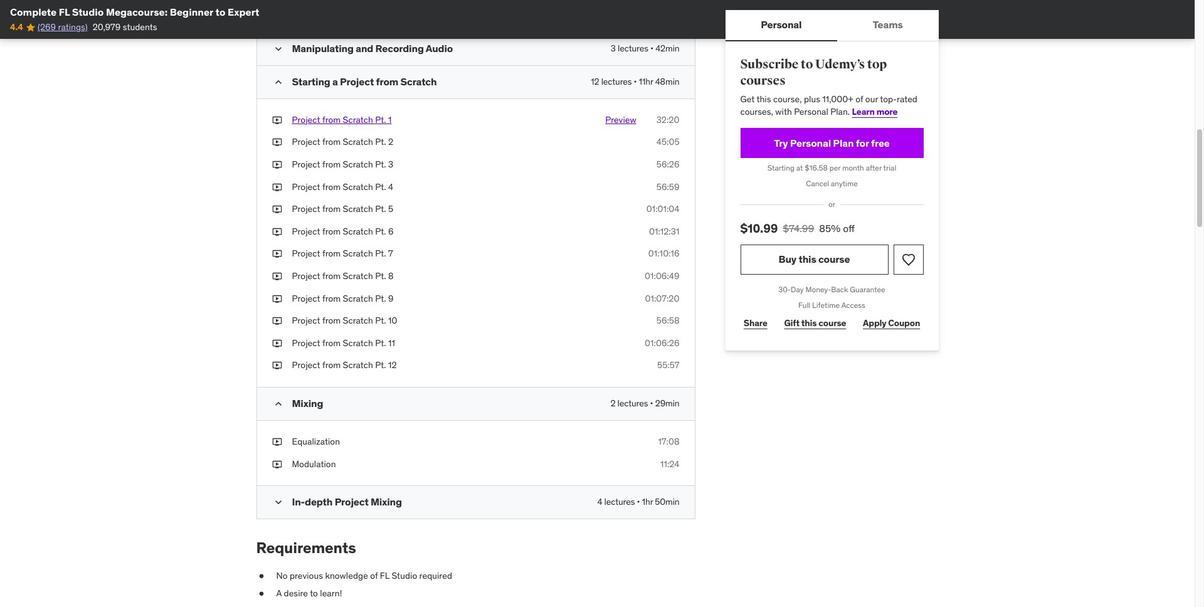 Task type: describe. For each thing, give the bounding box(es) containing it.
our
[[866, 94, 878, 105]]

course for buy this course
[[819, 253, 850, 266]]

modulation
[[292, 458, 336, 470]]

gift
[[785, 318, 800, 329]]

scratch for 1
[[343, 114, 373, 125]]

teams
[[873, 18, 903, 31]]

xsmall image for project from scratch pt. 12
[[272, 360, 282, 372]]

4 lectures • 1hr 50min
[[598, 496, 680, 508]]

xsmall image for equalization
[[272, 436, 282, 448]]

small image for in-
[[272, 496, 285, 509]]

xsmall image for project from scratch pt. 11
[[272, 337, 282, 350]]

xsmall image for project from scratch pt. 6
[[272, 226, 282, 238]]

30-
[[779, 285, 791, 294]]

$74.99
[[783, 222, 815, 235]]

55:57
[[658, 360, 680, 371]]

from for project from scratch pt. 9
[[322, 293, 341, 304]]

56:26
[[657, 159, 680, 170]]

scratch for 9
[[343, 293, 373, 304]]

subscribe
[[741, 56, 799, 72]]

project from scratch pt. 11
[[292, 337, 395, 349]]

complete
[[10, 6, 57, 18]]

7
[[388, 248, 393, 259]]

trial
[[884, 163, 897, 173]]

learn
[[852, 106, 875, 117]]

01:01:04
[[647, 203, 680, 215]]

from for project from scratch pt. 10
[[322, 315, 341, 326]]

12 lectures • 11hr 48min
[[591, 76, 680, 87]]

30-day money-back guarantee full lifetime access
[[779, 285, 886, 310]]

from down "recording" at the top
[[376, 75, 399, 88]]

3 lectures • 42min
[[611, 43, 680, 54]]

17:08
[[658, 436, 680, 447]]

learn!
[[320, 588, 342, 599]]

equalization
[[292, 436, 340, 447]]

from for project from scratch pt. 4
[[322, 181, 341, 192]]

a
[[333, 75, 338, 88]]

more
[[877, 106, 898, 117]]

from for project from scratch pt. 7
[[322, 248, 341, 259]]

courses
[[741, 73, 786, 88]]

no
[[276, 570, 288, 582]]

project for project from scratch pt. 10
[[292, 315, 320, 326]]

preview
[[606, 114, 637, 125]]

personal inside 'get this course, plus 11,000+ of our top-rated courses, with personal plan.'
[[794, 106, 829, 117]]

expert
[[228, 6, 259, 18]]

course,
[[774, 94, 802, 105]]

1 horizontal spatial 4
[[598, 496, 603, 508]]

01:06:26
[[645, 337, 680, 349]]

56:58
[[657, 315, 680, 326]]

2 lectures • 29min
[[611, 398, 680, 409]]

guarantee
[[850, 285, 886, 294]]

after
[[866, 163, 882, 173]]

• for from
[[634, 76, 637, 87]]

xsmall image for project from scratch pt. 5
[[272, 203, 282, 216]]

0 vertical spatial studio
[[72, 6, 104, 18]]

scratch for 6
[[343, 226, 373, 237]]

1 vertical spatial 12
[[388, 360, 397, 371]]

pt. for 12
[[375, 360, 386, 371]]

requirements
[[256, 538, 356, 558]]

from for project from scratch pt. 11
[[322, 337, 341, 349]]

11hr
[[639, 76, 653, 87]]

from for project from scratch pt. 5
[[322, 203, 341, 215]]

plan
[[833, 137, 854, 149]]

project for project from scratch pt. 9
[[292, 293, 320, 304]]

1 vertical spatial fl
[[380, 570, 390, 582]]

lectures for from
[[601, 76, 632, 87]]

4.4
[[10, 22, 23, 33]]

48min
[[655, 76, 680, 87]]

project from scratch pt. 8
[[292, 270, 394, 282]]

project for project from scratch pt. 8
[[292, 270, 320, 282]]

2 vertical spatial personal
[[790, 137, 831, 149]]

1 vertical spatial of
[[370, 570, 378, 582]]

(269
[[38, 22, 56, 33]]

1hr
[[642, 496, 653, 508]]

starting for starting at $16.58 per month after trial cancel anytime
[[768, 163, 795, 173]]

knowledge
[[325, 570, 368, 582]]

project for project from scratch pt. 11
[[292, 337, 320, 349]]

beginner
[[170, 6, 213, 18]]

desire
[[284, 588, 308, 599]]

pt. for 11
[[375, 337, 386, 349]]

from for project from scratch pt. 6
[[322, 226, 341, 237]]

• for mixing
[[637, 496, 640, 508]]

xsmall image for project from scratch pt. 7
[[272, 248, 282, 260]]

personal inside 'button'
[[761, 18, 802, 31]]

• left 29min
[[650, 398, 653, 409]]

0 vertical spatial 3
[[611, 43, 616, 54]]

11:24
[[661, 458, 680, 470]]

day
[[791, 285, 804, 294]]

apply coupon
[[863, 318, 921, 329]]

access
[[842, 300, 866, 310]]

pt. for 3
[[375, 159, 386, 170]]

lectures left 29min
[[618, 398, 648, 409]]

1 vertical spatial studio
[[392, 570, 417, 582]]

per
[[830, 163, 841, 173]]

• for audio
[[651, 43, 654, 54]]

pt. for 10
[[375, 315, 386, 326]]

11
[[388, 337, 395, 349]]

month
[[843, 163, 865, 173]]

$16.58
[[805, 163, 828, 173]]

0 vertical spatial 2
[[388, 136, 393, 148]]

xsmall image for modulation
[[272, 458, 282, 471]]

1 vertical spatial 3
[[388, 159, 394, 170]]

recording
[[376, 42, 424, 54]]

project from scratch pt. 3
[[292, 159, 394, 170]]

project right the a
[[340, 75, 374, 88]]

teams button
[[838, 10, 939, 40]]

pt. for 8
[[375, 270, 386, 282]]

scratch for 4
[[343, 181, 373, 192]]

1 horizontal spatial mixing
[[371, 496, 402, 508]]

or
[[829, 200, 836, 209]]

8
[[388, 270, 394, 282]]

project from scratch pt. 2
[[292, 136, 393, 148]]

starting for starting a project from scratch
[[292, 75, 330, 88]]

try
[[774, 137, 788, 149]]

xsmall image for project from scratch pt. 4
[[272, 181, 282, 193]]

pt. for 2
[[375, 136, 386, 148]]

udemy's
[[816, 56, 865, 72]]

32:20
[[657, 114, 680, 125]]

xsmall image for project from scratch pt. 2
[[272, 136, 282, 149]]

full
[[799, 300, 811, 310]]

pt. for 7
[[375, 248, 386, 259]]

85%
[[820, 222, 841, 235]]

in-
[[292, 496, 305, 508]]

from for project from scratch pt. 2
[[322, 136, 341, 148]]



Task type: locate. For each thing, give the bounding box(es) containing it.
1 vertical spatial personal
[[794, 106, 829, 117]]

money-
[[806, 285, 831, 294]]

56:59
[[657, 181, 680, 192]]

of
[[856, 94, 864, 105], [370, 570, 378, 582]]

from for project from scratch pt. 1
[[322, 114, 341, 125]]

this inside 'get this course, plus 11,000+ of our top-rated courses, with personal plan.'
[[757, 94, 771, 105]]

starting left at
[[768, 163, 795, 173]]

scratch for 11
[[343, 337, 373, 349]]

2 left 29min
[[611, 398, 616, 409]]

0 horizontal spatial to
[[216, 6, 226, 18]]

try personal plan for free
[[774, 137, 890, 149]]

share
[[744, 318, 768, 329]]

to
[[216, 6, 226, 18], [801, 56, 813, 72], [310, 588, 318, 599]]

1 small image from the top
[[272, 43, 285, 55]]

4 xsmall image from the top
[[272, 270, 282, 283]]

1 horizontal spatial 2
[[611, 398, 616, 409]]

0 horizontal spatial of
[[370, 570, 378, 582]]

$10.99 $74.99 85% off
[[741, 221, 855, 236]]

from for project from scratch pt. 12
[[322, 360, 341, 371]]

no previous knowledge of fl studio required
[[276, 570, 452, 582]]

in-depth project mixing
[[292, 496, 402, 508]]

project down project from scratch pt. 9
[[292, 315, 320, 326]]

1 horizontal spatial 3
[[611, 43, 616, 54]]

small image
[[272, 398, 285, 410]]

from down project from scratch pt. 4
[[322, 203, 341, 215]]

from for project from scratch pt. 3
[[322, 159, 341, 170]]

small image
[[272, 43, 285, 55], [272, 76, 285, 88], [272, 496, 285, 509]]

scratch up project from scratch pt. 2
[[343, 114, 373, 125]]

pt. left 1
[[375, 114, 386, 125]]

project for project from scratch pt. 4
[[292, 181, 320, 192]]

studio left the required
[[392, 570, 417, 582]]

10
[[388, 315, 397, 326]]

0 vertical spatial personal
[[761, 18, 802, 31]]

01:06:49
[[645, 270, 680, 282]]

for
[[856, 137, 869, 149]]

small image for starting
[[272, 76, 285, 88]]

starting inside "starting at $16.58 per month after trial cancel anytime"
[[768, 163, 795, 173]]

from down project from scratch pt. 9
[[322, 315, 341, 326]]

scratch up project from scratch pt. 11
[[343, 315, 373, 326]]

plus
[[804, 94, 821, 105]]

scratch for 12
[[343, 360, 373, 371]]

•
[[651, 43, 654, 54], [634, 76, 637, 87], [650, 398, 653, 409], [637, 496, 640, 508]]

pt. for 6
[[375, 226, 386, 237]]

4 up 5
[[388, 181, 394, 192]]

project up project from scratch pt. 12
[[292, 337, 320, 349]]

scratch for 7
[[343, 248, 373, 259]]

0 horizontal spatial 12
[[388, 360, 397, 371]]

project for project from scratch pt. 1
[[292, 114, 320, 125]]

10 pt. from the top
[[375, 315, 386, 326]]

project down project from scratch pt. 4
[[292, 203, 320, 215]]

3 xsmall image from the top
[[272, 248, 282, 260]]

small image left 'manipulating'
[[272, 43, 285, 55]]

and
[[356, 42, 373, 54]]

manipulating and recording audio
[[292, 42, 453, 54]]

this for gift
[[802, 318, 817, 329]]

4
[[388, 181, 394, 192], [598, 496, 603, 508]]

0 vertical spatial of
[[856, 94, 864, 105]]

starting left the a
[[292, 75, 330, 88]]

6 xsmall image from the top
[[272, 337, 282, 350]]

1 horizontal spatial 12
[[591, 76, 599, 87]]

from up project from scratch pt. 12
[[322, 337, 341, 349]]

6
[[388, 226, 394, 237]]

0 horizontal spatial fl
[[59, 6, 70, 18]]

wishlist image
[[901, 252, 916, 267]]

project for project from scratch pt. 7
[[292, 248, 320, 259]]

course inside button
[[819, 253, 850, 266]]

to inside subscribe to udemy's top courses
[[801, 56, 813, 72]]

2 horizontal spatial to
[[801, 56, 813, 72]]

courses,
[[741, 106, 774, 117]]

0 horizontal spatial 2
[[388, 136, 393, 148]]

01:10:16
[[649, 248, 680, 259]]

project for project from scratch pt. 6
[[292, 226, 320, 237]]

12 pt. from the top
[[375, 360, 386, 371]]

mixing
[[292, 397, 323, 410], [371, 496, 402, 508]]

course for gift this course
[[819, 318, 847, 329]]

project from scratch pt. 5
[[292, 203, 393, 215]]

8 pt. from the top
[[375, 270, 386, 282]]

xsmall image for project from scratch pt. 8
[[272, 270, 282, 283]]

personal up subscribe
[[761, 18, 802, 31]]

pt. up project from scratch pt. 3
[[375, 136, 386, 148]]

off
[[843, 222, 855, 235]]

previous
[[290, 570, 323, 582]]

project for project from scratch pt. 12
[[292, 360, 320, 371]]

buy this course button
[[741, 245, 889, 275]]

1 vertical spatial course
[[819, 318, 847, 329]]

50min
[[655, 496, 680, 508]]

project down project from scratch pt. 11
[[292, 360, 320, 371]]

scratch down project from scratch pt. 10
[[343, 337, 373, 349]]

01:07:20
[[645, 293, 680, 304]]

apply coupon button
[[860, 311, 924, 336]]

scratch down project from scratch pt. 5
[[343, 226, 373, 237]]

scratch inside button
[[343, 114, 373, 125]]

1 vertical spatial 2
[[611, 398, 616, 409]]

from up project from scratch pt. 5
[[322, 181, 341, 192]]

9 pt. from the top
[[375, 293, 386, 304]]

this for buy
[[799, 253, 817, 266]]

top
[[868, 56, 887, 72]]

scratch
[[401, 75, 437, 88], [343, 114, 373, 125], [343, 136, 373, 148], [343, 159, 373, 170], [343, 181, 373, 192], [343, 203, 373, 215], [343, 226, 373, 237], [343, 248, 373, 259], [343, 270, 373, 282], [343, 293, 373, 304], [343, 315, 373, 326], [343, 337, 373, 349], [343, 360, 373, 371]]

project for project from scratch pt. 5
[[292, 203, 320, 215]]

scratch for 2
[[343, 136, 373, 148]]

fl up (269 ratings)
[[59, 6, 70, 18]]

• left 11hr
[[634, 76, 637, 87]]

buy
[[779, 253, 797, 266]]

29min
[[655, 398, 680, 409]]

this for get
[[757, 94, 771, 105]]

from up project from scratch pt. 7
[[322, 226, 341, 237]]

fl
[[59, 6, 70, 18], [380, 570, 390, 582]]

of left our
[[856, 94, 864, 105]]

45:05
[[657, 136, 680, 148]]

get this course, plus 11,000+ of our top-rated courses, with personal plan.
[[741, 94, 918, 117]]

course up back on the right of page
[[819, 253, 850, 266]]

from down project from scratch pt. 7
[[322, 270, 341, 282]]

1 vertical spatial this
[[799, 253, 817, 266]]

this right gift
[[802, 318, 817, 329]]

project from scratch pt. 12
[[292, 360, 397, 371]]

2 vertical spatial to
[[310, 588, 318, 599]]

learn more
[[852, 106, 898, 117]]

1 vertical spatial 4
[[598, 496, 603, 508]]

xsmall image
[[272, 136, 282, 149], [272, 159, 282, 171], [272, 203, 282, 216], [272, 226, 282, 238], [272, 293, 282, 305], [272, 360, 282, 372], [272, 436, 282, 448], [256, 570, 266, 583], [256, 588, 266, 600]]

lectures left 11hr
[[601, 76, 632, 87]]

this
[[757, 94, 771, 105], [799, 253, 817, 266], [802, 318, 817, 329]]

project inside project from scratch pt. 1 button
[[292, 114, 320, 125]]

3 up 12 lectures • 11hr 48min
[[611, 43, 616, 54]]

gift this course
[[785, 318, 847, 329]]

3 up 5
[[388, 159, 394, 170]]

audio
[[426, 42, 453, 54]]

learn more link
[[852, 106, 898, 117]]

pt. left 11
[[375, 337, 386, 349]]

1
[[388, 114, 392, 125]]

pt. left 5
[[375, 203, 386, 215]]

scratch for 8
[[343, 270, 373, 282]]

1 xsmall image from the top
[[272, 114, 282, 126]]

xsmall image for project from scratch pt. 10
[[272, 315, 282, 327]]

pt. for 9
[[375, 293, 386, 304]]

2 vertical spatial small image
[[272, 496, 285, 509]]

required
[[419, 570, 452, 582]]

6 pt. from the top
[[375, 226, 386, 237]]

scratch down project from scratch pt. 11
[[343, 360, 373, 371]]

project from scratch pt. 4
[[292, 181, 394, 192]]

tab list containing personal
[[726, 10, 939, 41]]

pt. inside button
[[375, 114, 386, 125]]

5 xsmall image from the top
[[272, 315, 282, 327]]

0 vertical spatial starting
[[292, 75, 330, 88]]

1 vertical spatial small image
[[272, 76, 285, 88]]

4 left 1hr
[[598, 496, 603, 508]]

manipulating
[[292, 42, 354, 54]]

1 horizontal spatial fl
[[380, 570, 390, 582]]

share button
[[741, 311, 771, 336]]

to left the learn!
[[310, 588, 318, 599]]

• left 1hr
[[637, 496, 640, 508]]

project for project from scratch pt. 3
[[292, 159, 320, 170]]

complete fl studio megacourse: beginner to expert
[[10, 6, 259, 18]]

12 left 11hr
[[591, 76, 599, 87]]

2
[[388, 136, 393, 148], [611, 398, 616, 409]]

2 pt. from the top
[[375, 136, 386, 148]]

lifetime
[[813, 300, 840, 310]]

scratch up project from scratch pt. 4
[[343, 159, 373, 170]]

plan.
[[831, 106, 850, 117]]

project down project from scratch pt. 8
[[292, 293, 320, 304]]

scratch up project from scratch pt. 10
[[343, 293, 373, 304]]

scratch up project from scratch pt. 6
[[343, 203, 373, 215]]

a
[[276, 588, 282, 599]]

from down project from scratch pt. 11
[[322, 360, 341, 371]]

0 vertical spatial small image
[[272, 43, 285, 55]]

scratch for 10
[[343, 315, 373, 326]]

project
[[340, 75, 374, 88], [292, 114, 320, 125], [292, 136, 320, 148], [292, 159, 320, 170], [292, 181, 320, 192], [292, 203, 320, 215], [292, 226, 320, 237], [292, 248, 320, 259], [292, 270, 320, 282], [292, 293, 320, 304], [292, 315, 320, 326], [292, 337, 320, 349], [292, 360, 320, 371], [335, 496, 369, 508]]

free
[[872, 137, 890, 149]]

1 vertical spatial starting
[[768, 163, 795, 173]]

xsmall image for project from scratch pt. 9
[[272, 293, 282, 305]]

course
[[819, 253, 850, 266], [819, 318, 847, 329]]

project from scratch pt. 10
[[292, 315, 397, 326]]

pt. down project from scratch pt. 11
[[375, 360, 386, 371]]

0 vertical spatial 4
[[388, 181, 394, 192]]

from inside button
[[322, 114, 341, 125]]

of right knowledge
[[370, 570, 378, 582]]

starting at $16.58 per month after trial cancel anytime
[[768, 163, 897, 188]]

lectures up 12 lectures • 11hr 48min
[[618, 43, 649, 54]]

project up project from scratch pt. 7
[[292, 226, 320, 237]]

1 horizontal spatial studio
[[392, 570, 417, 582]]

0 vertical spatial to
[[216, 6, 226, 18]]

pt. up project from scratch pt. 4
[[375, 159, 386, 170]]

from down project from scratch pt. 1 button
[[322, 136, 341, 148]]

try personal plan for free link
[[741, 128, 924, 158]]

2 down 1
[[388, 136, 393, 148]]

0 horizontal spatial 3
[[388, 159, 394, 170]]

scratch up project from scratch pt. 9
[[343, 270, 373, 282]]

0 vertical spatial this
[[757, 94, 771, 105]]

apply
[[863, 318, 887, 329]]

1 horizontal spatial of
[[856, 94, 864, 105]]

lectures for mixing
[[605, 496, 635, 508]]

tab list
[[726, 10, 939, 41]]

5
[[388, 203, 393, 215]]

from down project from scratch pt. 6
[[322, 248, 341, 259]]

project up project from scratch pt. 5
[[292, 181, 320, 192]]

small image for manipulating
[[272, 43, 285, 55]]

xsmall image
[[272, 114, 282, 126], [272, 181, 282, 193], [272, 248, 282, 260], [272, 270, 282, 283], [272, 315, 282, 327], [272, 337, 282, 350], [272, 458, 282, 471]]

subscribe to udemy's top courses
[[741, 56, 887, 88]]

get
[[741, 94, 755, 105]]

1 horizontal spatial starting
[[768, 163, 795, 173]]

0 vertical spatial 12
[[591, 76, 599, 87]]

3 small image from the top
[[272, 496, 285, 509]]

pt. for 1
[[375, 114, 386, 125]]

0 horizontal spatial studio
[[72, 6, 104, 18]]

coupon
[[889, 318, 921, 329]]

0 horizontal spatial starting
[[292, 75, 330, 88]]

9
[[388, 293, 394, 304]]

from up project from scratch pt. 2
[[322, 114, 341, 125]]

personal button
[[726, 10, 838, 40]]

11,000+
[[823, 94, 854, 105]]

0 horizontal spatial 4
[[388, 181, 394, 192]]

of inside 'get this course, plus 11,000+ of our top-rated courses, with personal plan.'
[[856, 94, 864, 105]]

studio up "ratings)"
[[72, 6, 104, 18]]

small image left the a
[[272, 76, 285, 88]]

from down project from scratch pt. 2
[[322, 159, 341, 170]]

0 vertical spatial mixing
[[292, 397, 323, 410]]

project for project from scratch pt. 2
[[292, 136, 320, 148]]

0 horizontal spatial mixing
[[292, 397, 323, 410]]

11 pt. from the top
[[375, 337, 386, 349]]

pt. for 4
[[375, 181, 386, 192]]

pt. down project from scratch pt. 3
[[375, 181, 386, 192]]

to left expert
[[216, 6, 226, 18]]

project from scratch pt. 1
[[292, 114, 392, 125]]

from for project from scratch pt. 8
[[322, 270, 341, 282]]

4 pt. from the top
[[375, 181, 386, 192]]

pt. for 5
[[375, 203, 386, 215]]

personal up $16.58
[[790, 137, 831, 149]]

students
[[123, 22, 157, 33]]

personal down plus
[[794, 106, 829, 117]]

xsmall image for project from scratch pt. 3
[[272, 159, 282, 171]]

scratch down "recording" at the top
[[401, 75, 437, 88]]

lectures
[[618, 43, 649, 54], [601, 76, 632, 87], [618, 398, 648, 409], [605, 496, 635, 508]]

pt. left 10
[[375, 315, 386, 326]]

2 small image from the top
[[272, 76, 285, 88]]

scratch up project from scratch pt. 8
[[343, 248, 373, 259]]

back
[[831, 285, 849, 294]]

course down the lifetime
[[819, 318, 847, 329]]

pt. left 8
[[375, 270, 386, 282]]

project down project from scratch pt. 1 button
[[292, 136, 320, 148]]

this right buy
[[799, 253, 817, 266]]

0 vertical spatial fl
[[59, 6, 70, 18]]

0 vertical spatial course
[[819, 253, 850, 266]]

lectures for audio
[[618, 43, 649, 54]]

from down project from scratch pt. 8
[[322, 293, 341, 304]]

scratch for 3
[[343, 159, 373, 170]]

20,979
[[93, 22, 121, 33]]

scratch for 5
[[343, 203, 373, 215]]

fl right knowledge
[[380, 570, 390, 582]]

12 down 11
[[388, 360, 397, 371]]

ratings)
[[58, 22, 88, 33]]

this up courses,
[[757, 94, 771, 105]]

1 pt. from the top
[[375, 114, 386, 125]]

pt. left 9 in the left of the page
[[375, 293, 386, 304]]

scratch down project from scratch pt. 3
[[343, 181, 373, 192]]

project right depth
[[335, 496, 369, 508]]

scratch up project from scratch pt. 3
[[343, 136, 373, 148]]

cancel
[[806, 179, 830, 188]]

1 horizontal spatial to
[[310, 588, 318, 599]]

5 pt. from the top
[[375, 203, 386, 215]]

project from scratch pt. 9
[[292, 293, 394, 304]]

project down project from scratch pt. 6
[[292, 248, 320, 259]]

project down project from scratch pt. 7
[[292, 270, 320, 282]]

2 vertical spatial this
[[802, 318, 817, 329]]

project up project from scratch pt. 2
[[292, 114, 320, 125]]

to left udemy's
[[801, 56, 813, 72]]

3 pt. from the top
[[375, 159, 386, 170]]

project down project from scratch pt. 2
[[292, 159, 320, 170]]

project from scratch pt. 1 button
[[292, 114, 392, 126]]

a desire to learn!
[[276, 588, 342, 599]]

pt. left 6
[[375, 226, 386, 237]]

pt. left 7
[[375, 248, 386, 259]]

1 vertical spatial to
[[801, 56, 813, 72]]

small image left in- at the left bottom
[[272, 496, 285, 509]]

• left 42min
[[651, 43, 654, 54]]

1 vertical spatial mixing
[[371, 496, 402, 508]]

(269 ratings)
[[38, 22, 88, 33]]

lectures left 1hr
[[605, 496, 635, 508]]

2 xsmall image from the top
[[272, 181, 282, 193]]

megacourse:
[[106, 6, 168, 18]]

7 pt. from the top
[[375, 248, 386, 259]]

20,979 students
[[93, 22, 157, 33]]

this inside button
[[799, 253, 817, 266]]

7 xsmall image from the top
[[272, 458, 282, 471]]



Task type: vqa. For each thing, say whether or not it's contained in the screenshot.


